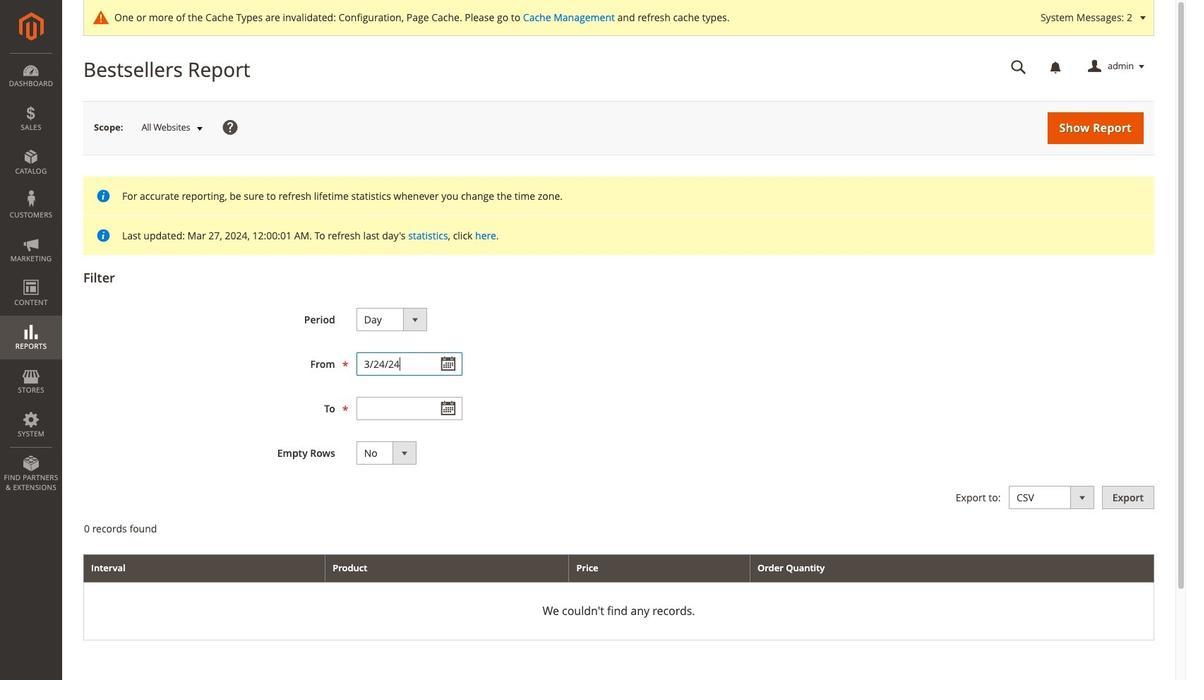 Task type: locate. For each thing, give the bounding box(es) containing it.
None text field
[[1002, 54, 1037, 79], [357, 352, 463, 376], [357, 397, 463, 420], [1002, 54, 1037, 79], [357, 352, 463, 376], [357, 397, 463, 420]]

menu bar
[[0, 53, 62, 500]]



Task type: describe. For each thing, give the bounding box(es) containing it.
magento admin panel image
[[19, 12, 43, 41]]



